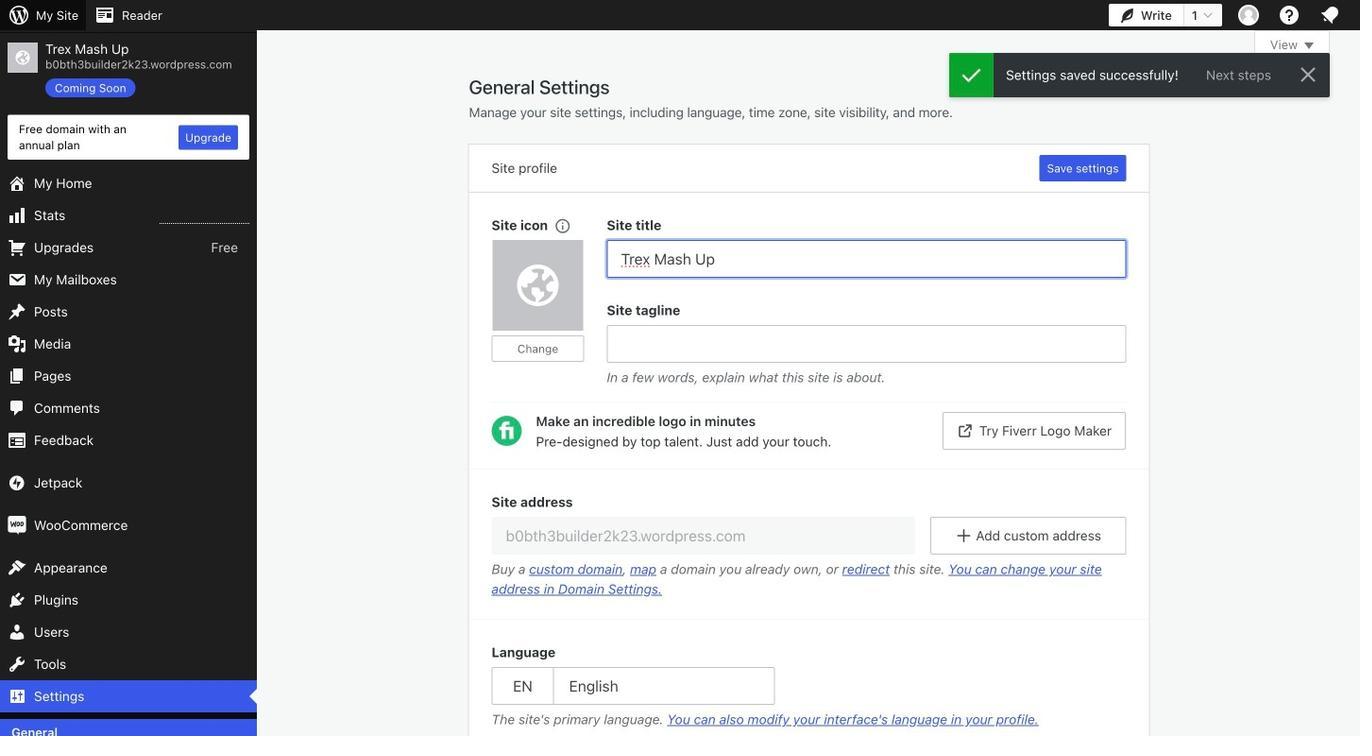 Task type: vqa. For each thing, say whether or not it's contained in the screenshot.
checkbox on the left top of the page
no



Task type: locate. For each thing, give the bounding box(es) containing it.
1 vertical spatial img image
[[8, 516, 26, 535]]

notice status
[[950, 53, 1331, 97]]

img image
[[8, 474, 26, 492], [8, 516, 26, 535]]

2 img image from the top
[[8, 516, 26, 535]]

main content
[[469, 30, 1331, 736]]

None text field
[[607, 240, 1127, 278]]

None text field
[[607, 325, 1127, 363], [492, 517, 916, 555], [607, 325, 1127, 363], [492, 517, 916, 555]]

my profile image
[[1239, 5, 1260, 26]]

1 img image from the top
[[8, 474, 26, 492]]

0 vertical spatial img image
[[8, 474, 26, 492]]

manage your notifications image
[[1319, 4, 1342, 26]]

group
[[492, 215, 607, 392], [607, 215, 1127, 278], [607, 301, 1127, 392], [469, 469, 1150, 620], [492, 643, 1127, 734]]

fiverr small logo image
[[492, 416, 522, 446]]

more information image
[[554, 217, 571, 234]]



Task type: describe. For each thing, give the bounding box(es) containing it.
dismiss image
[[1298, 63, 1320, 86]]

closed image
[[1305, 43, 1315, 49]]

help image
[[1279, 4, 1301, 26]]

highest hourly views 0 image
[[160, 212, 249, 224]]



